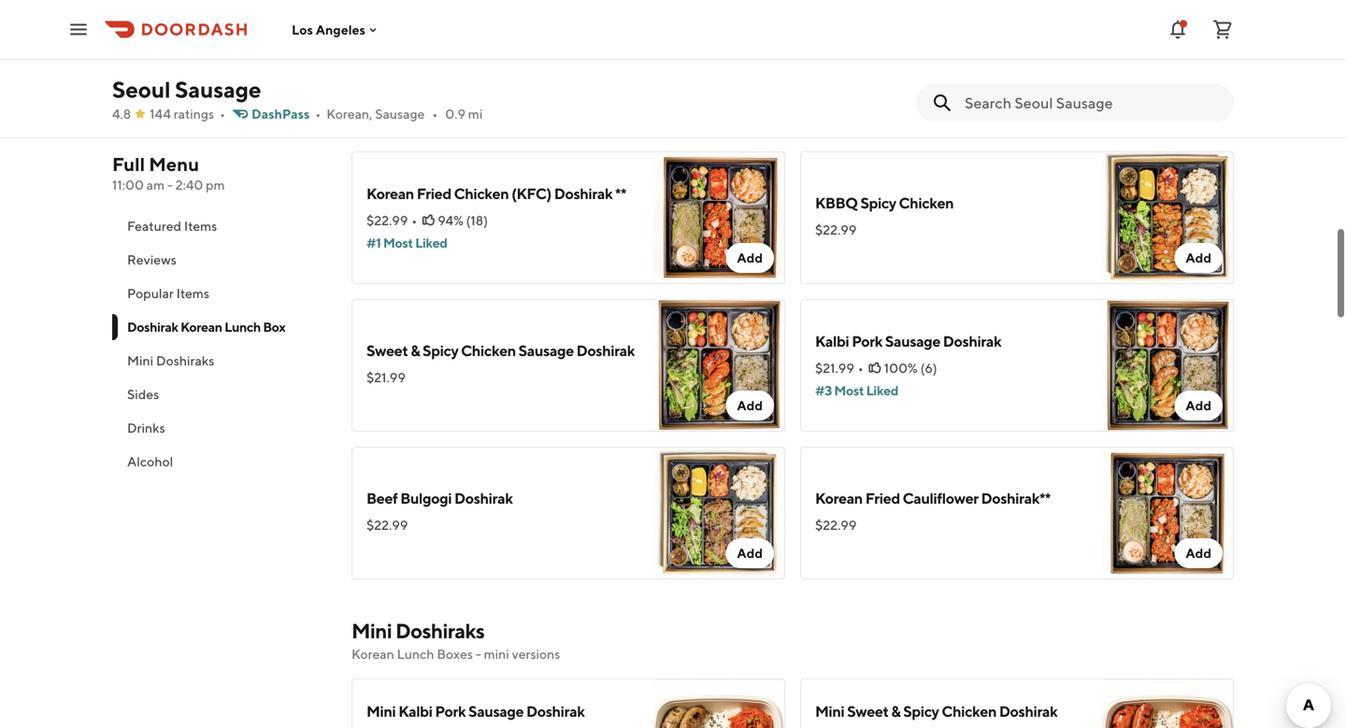 Task type: locate. For each thing, give the bounding box(es) containing it.
• right ratings
[[220, 106, 225, 122]]

salad right mac
[[757, 101, 790, 116]]

items for popular items
[[176, 286, 209, 301]]

items
[[184, 218, 217, 234], [176, 286, 209, 301]]

versions
[[512, 647, 561, 662]]

drinks
[[127, 420, 165, 436]]

1 vertical spatial most
[[835, 383, 864, 398]]

most down '$21.99 •'
[[835, 383, 864, 398]]

•
[[220, 106, 225, 122], [316, 106, 321, 122], [432, 106, 438, 122], [412, 213, 417, 228], [858, 361, 864, 376]]

0 vertical spatial lunch
[[225, 319, 261, 335]]

dumplings
[[997, 101, 1062, 116]]

kalbi
[[815, 332, 849, 350], [399, 703, 433, 721]]

0 horizontal spatial pork
[[435, 703, 466, 721]]

0 horizontal spatial salad
[[757, 101, 790, 116]]

**
[[615, 185, 627, 202]]

1 vertical spatial kalbi
[[399, 703, 433, 721]]

mini inside button
[[127, 353, 153, 368]]

1 vertical spatial items
[[176, 286, 209, 301]]

0 vertical spatial &
[[411, 342, 420, 360]]

korean fried cauliflower doshirak** image
[[1102, 447, 1234, 580]]

kalbi up '$21.99 •'
[[815, 332, 849, 350]]

korean fried chicken (kfc) doshirak ** image
[[653, 151, 786, 284]]

Item Search search field
[[965, 93, 1219, 113]]

add button for sweet & spicy chicken sausage doshirak
[[726, 391, 774, 421]]

seoul sausage
[[112, 76, 261, 103]]

#3
[[815, 383, 832, 398]]

items up doshirak korean lunch box
[[176, 286, 209, 301]]

beef bulgogi doshirak image
[[1102, 0, 1234, 34], [653, 447, 786, 580]]

(kfc)
[[512, 185, 552, 202]]

add for korean fried chicken (kfc) doshirak **
[[737, 250, 763, 266]]

1 vertical spatial liked
[[866, 383, 899, 398]]

fried
[[417, 185, 451, 202], [866, 490, 900, 507]]

x
[[1064, 101, 1071, 116]]

reviews
[[127, 252, 177, 267]]

fried left cauliflower
[[866, 490, 900, 507]]

sweet & spicy chicken sausage doshirak image
[[653, 299, 786, 432]]

lunch inside 'mini doshiraks korean lunch boxes - mini versions'
[[397, 647, 434, 662]]

144 ratings •
[[150, 106, 225, 122]]

add button for korean fried cauliflower doshirak**
[[1175, 539, 1223, 569]]

0 vertical spatial items
[[184, 218, 217, 234]]

kalbi pork sausage doshirak
[[815, 332, 1002, 350]]

open menu image
[[67, 18, 90, 41]]

pork down 'boxes'
[[435, 703, 466, 721]]

most down $22.99 •
[[383, 235, 413, 251]]

0 horizontal spatial most
[[383, 235, 413, 251]]

alcohol button
[[112, 445, 329, 479]]

1 vertical spatial fried
[[866, 490, 900, 507]]

liked down 94%
[[415, 235, 448, 251]]

- left mini
[[476, 647, 481, 662]]

chicken
[[454, 185, 509, 202], [899, 194, 954, 212], [461, 342, 516, 360], [942, 703, 997, 721]]

94% (18)
[[438, 213, 488, 228]]

am
[[147, 177, 165, 193]]

mini
[[127, 353, 153, 368], [352, 619, 392, 643], [367, 703, 396, 721], [815, 703, 845, 721]]

-
[[167, 177, 173, 193], [476, 647, 481, 662]]

mini for mini doshiraks korean lunch boxes - mini versions
[[352, 619, 392, 643]]

0 horizontal spatial fried
[[417, 185, 451, 202]]

• up '#1 most liked' at the top left of page
[[412, 213, 417, 228]]

add button for beef bulgogi doshirak
[[726, 539, 774, 569]]

w/
[[482, 101, 498, 116]]

protein
[[554, 101, 597, 116]]

0 horizontal spatial liked
[[415, 235, 448, 251]]

pork
[[852, 332, 883, 350], [435, 703, 466, 721]]

1 vertical spatial doshiraks
[[396, 619, 485, 643]]

most
[[383, 235, 413, 251], [835, 383, 864, 398]]

spicy
[[861, 194, 897, 212], [423, 342, 459, 360], [904, 703, 939, 721]]

1 horizontal spatial beef bulgogi doshirak image
[[1102, 0, 1234, 34]]

0 vertical spatial kalbi
[[815, 332, 849, 350]]

$22.99
[[367, 213, 408, 228], [815, 222, 857, 238], [367, 518, 408, 533], [815, 518, 857, 533]]

angeles
[[316, 22, 366, 37]]

mini inside 'mini doshiraks korean lunch boxes - mini versions'
[[352, 619, 392, 643]]

mini for mini kalbi pork sausage doshirak
[[367, 703, 396, 721]]

doshiraks
[[156, 353, 214, 368], [396, 619, 485, 643]]

doshirak
[[384, 101, 437, 116], [554, 185, 613, 202], [127, 319, 178, 335], [943, 332, 1002, 350], [577, 342, 635, 360], [455, 490, 513, 507], [527, 703, 585, 721], [1000, 703, 1058, 721]]

items for featured items
[[184, 218, 217, 234]]

&
[[411, 342, 420, 360], [892, 703, 901, 721]]

0 vertical spatial liked
[[415, 235, 448, 251]]

0 vertical spatial spicy
[[861, 194, 897, 212]]

0 horizontal spatial &
[[411, 342, 420, 360]]

seasoned
[[639, 101, 697, 116]]

0 vertical spatial -
[[167, 177, 173, 193]]

los
[[292, 22, 313, 37]]

drinks button
[[112, 411, 329, 445]]

0 horizontal spatial doshiraks
[[156, 353, 214, 368]]

1 vertical spatial sweet
[[847, 703, 889, 721]]

lunch left the box
[[225, 319, 261, 335]]

featured
[[127, 218, 182, 234]]

kbbq spicy chicken image
[[1102, 151, 1234, 284]]

1 horizontal spatial fried
[[866, 490, 900, 507]]

3
[[1073, 101, 1081, 116]]

box
[[263, 319, 285, 335]]

add for korean fried cauliflower doshirak**
[[1186, 546, 1212, 561]]

kalbi down 'mini doshiraks korean lunch boxes - mini versions'
[[399, 703, 433, 721]]

korean, sausage • 0.9 mi
[[327, 106, 483, 122]]

mini
[[484, 647, 509, 662]]

1 vertical spatial beef bulgogi doshirak image
[[653, 447, 786, 580]]

full
[[112, 153, 145, 175]]

0 horizontal spatial $21.99
[[367, 370, 406, 385]]

popular
[[127, 286, 174, 301]]

liked
[[415, 235, 448, 251], [866, 383, 899, 398]]

doshiraks up 'boxes'
[[396, 619, 485, 643]]

1 horizontal spatial spicy
[[861, 194, 897, 212]]

1 horizontal spatial doshiraks
[[396, 619, 485, 643]]

0 horizontal spatial sweet
[[367, 342, 408, 360]]

94%
[[438, 213, 464, 228]]

1 horizontal spatial sweet
[[847, 703, 889, 721]]

$21.99 for $21.99
[[367, 370, 406, 385]]

doshiraks down doshirak korean lunch box
[[156, 353, 214, 368]]

• left the korean,
[[316, 106, 321, 122]]

$21.99
[[815, 361, 855, 376], [367, 370, 406, 385]]

mini doshiraks
[[127, 353, 214, 368]]

korean,
[[327, 106, 373, 122]]

add button for korean fried chicken (kfc) doshirak **
[[726, 243, 774, 273]]

0 vertical spatial most
[[383, 235, 413, 251]]

1 vertical spatial lunch
[[397, 647, 434, 662]]

0 horizontal spatial -
[[167, 177, 173, 193]]

0 vertical spatial sweet
[[367, 342, 408, 360]]

korean
[[367, 185, 414, 202], [181, 319, 222, 335], [815, 490, 863, 507], [352, 647, 394, 662]]

0 items, open order cart image
[[1212, 18, 1234, 41]]

pork up '$21.99 •'
[[852, 332, 883, 350]]

1 vertical spatial &
[[892, 703, 901, 721]]

1 horizontal spatial salad
[[1125, 101, 1158, 116]]

1 horizontal spatial kalbi
[[815, 332, 849, 350]]

1 horizontal spatial liked
[[866, 383, 899, 398]]

popular items
[[127, 286, 209, 301]]

korean fried chicken (kfc) doshirak **
[[367, 185, 627, 202]]

• up #3 most liked
[[858, 361, 864, 376]]

• for $21.99 •
[[858, 361, 864, 376]]

1 horizontal spatial pork
[[852, 332, 883, 350]]

$22.99 for korean fried cauliflower doshirak**
[[815, 518, 857, 533]]

add for kalbi pork sausage doshirak
[[1186, 398, 1212, 413]]

lunch left 'boxes'
[[397, 647, 434, 662]]

- right am
[[167, 177, 173, 193]]

lunch
[[225, 319, 261, 335], [397, 647, 434, 662]]

2 vertical spatial spicy
[[904, 703, 939, 721]]

1 horizontal spatial most
[[835, 383, 864, 398]]

salad
[[757, 101, 790, 116], [1125, 101, 1158, 116]]

salad right ktown at top right
[[1125, 101, 1158, 116]]

bulgogi
[[400, 490, 452, 507]]

add
[[737, 250, 763, 266], [1186, 250, 1212, 266], [737, 398, 763, 413], [1186, 398, 1212, 413], [737, 546, 763, 561], [1186, 546, 1212, 561]]

sausage
[[175, 76, 261, 103], [375, 106, 425, 122], [885, 332, 941, 350], [519, 342, 574, 360], [469, 703, 524, 721]]

• left 0.9
[[432, 106, 438, 122]]

mini sweet & spicy chicken doshirak image
[[1102, 679, 1234, 728]]

1 vertical spatial -
[[476, 647, 481, 662]]

liked down 100%
[[866, 383, 899, 398]]

1 horizontal spatial &
[[892, 703, 901, 721]]

notification bell image
[[1167, 18, 1190, 41]]

each
[[352, 101, 382, 116]]

doshiraks inside mini doshiraks button
[[156, 353, 214, 368]]

items up reviews "button"
[[184, 218, 217, 234]]

0 vertical spatial pork
[[852, 332, 883, 350]]

add button for kbbq spicy chicken
[[1175, 243, 1223, 273]]

1 horizontal spatial -
[[476, 647, 481, 662]]

doshiraks inside 'mini doshiraks korean lunch boxes - mini versions'
[[396, 619, 485, 643]]

- inside 'mini doshiraks korean lunch boxes - mini versions'
[[476, 647, 481, 662]]

2:40
[[176, 177, 203, 193]]

for
[[352, 119, 368, 135]]

fried up 94%
[[417, 185, 451, 202]]

1 horizontal spatial lunch
[[397, 647, 434, 662]]

0 vertical spatial doshiraks
[[156, 353, 214, 368]]

sauce
[[916, 101, 950, 116]]

0 horizontal spatial kalbi
[[399, 703, 433, 721]]

$22.99 for beef bulgogi doshirak
[[367, 518, 408, 533]]

sweet & spicy chicken sausage doshirak
[[367, 342, 635, 360]]

0 vertical spatial fried
[[417, 185, 451, 202]]

1 vertical spatial spicy
[[423, 342, 459, 360]]

1 horizontal spatial $21.99
[[815, 361, 855, 376]]



Task type: describe. For each thing, give the bounding box(es) containing it.
frozen
[[405, 119, 446, 135]]

0 horizontal spatial beef bulgogi doshirak image
[[653, 447, 786, 580]]

(ktown
[[1160, 101, 1203, 116]]

mini kalbi pork sausage doshirak image
[[653, 679, 786, 728]]

0 vertical spatial beef bulgogi doshirak image
[[1102, 0, 1234, 34]]

fried for cauliflower
[[866, 490, 900, 507]]

pm
[[206, 177, 225, 193]]

served
[[439, 101, 479, 116]]

mini kalbi pork sausage doshirak
[[367, 703, 585, 721]]

ratings
[[174, 106, 214, 122]]

soy
[[893, 101, 913, 116]]

mini for mini doshiraks
[[127, 353, 153, 368]]

2 horizontal spatial spicy
[[904, 703, 939, 721]]

#3 most liked
[[815, 383, 899, 398]]

sides
[[127, 387, 159, 402]]

boxes
[[437, 647, 473, 662]]

popular items button
[[112, 277, 329, 310]]

jalapeno
[[837, 101, 891, 116]]

mi
[[468, 106, 483, 122]]

plus:
[[599, 101, 636, 116]]

add for kbbq spicy chicken
[[1186, 250, 1212, 266]]

2 salad from the left
[[1125, 101, 1158, 116]]

beef bulgogi doshirak
[[367, 490, 513, 507]]

beef
[[367, 490, 398, 507]]

• for dashpass •
[[316, 106, 321, 122]]

0 horizontal spatial spicy
[[423, 342, 459, 360]]

reviews button
[[112, 243, 329, 277]]

#1 most liked
[[367, 235, 448, 251]]

featured items button
[[112, 209, 329, 243]]

kbbq
[[815, 194, 858, 212]]

los angeles button
[[292, 22, 381, 37]]

doshirak inside each doshirak served w/ selected protein plus: seasoned rice mac salad kimchi jalapeno soy sauce veggie dumplings x 3 ktown salad (ktown slaw for kfc) frozen grapes
[[384, 101, 437, 116]]

144
[[150, 106, 171, 122]]

0.9
[[445, 106, 466, 122]]

selected
[[501, 101, 551, 116]]

doshirak**
[[981, 490, 1051, 507]]

los angeles
[[292, 22, 366, 37]]

featured items
[[127, 218, 217, 234]]

mac
[[729, 101, 754, 116]]

cauliflower
[[903, 490, 979, 507]]

#1
[[367, 235, 381, 251]]

0 horizontal spatial lunch
[[225, 319, 261, 335]]

alcohol
[[127, 454, 173, 469]]

$21.99 •
[[815, 361, 864, 376]]

rice
[[699, 101, 726, 116]]

menu
[[149, 153, 199, 175]]

sides button
[[112, 378, 329, 411]]

ktown
[[1084, 101, 1122, 116]]

dashpass •
[[252, 106, 321, 122]]

mini doshiraks button
[[112, 344, 329, 378]]

liked for pork
[[866, 383, 899, 398]]

doshirak korean lunch box
[[127, 319, 285, 335]]

add for sweet & spicy chicken sausage doshirak
[[737, 398, 763, 413]]

korean fried cauliflower doshirak**
[[815, 490, 1051, 507]]

kfc)
[[371, 119, 402, 135]]

most for korean
[[383, 235, 413, 251]]

doshiraks for mini doshiraks korean lunch boxes - mini versions
[[396, 619, 485, 643]]

veggie
[[953, 101, 995, 116]]

liked for fried
[[415, 235, 448, 251]]

mini for mini sweet & spicy chicken doshirak
[[815, 703, 845, 721]]

$22.99 for kbbq spicy chicken
[[815, 222, 857, 238]]

4.8
[[112, 106, 131, 122]]

11:00
[[112, 177, 144, 193]]

(18)
[[466, 213, 488, 228]]

- inside full menu 11:00 am - 2:40 pm
[[167, 177, 173, 193]]

korean inside 'mini doshiraks korean lunch boxes - mini versions'
[[352, 647, 394, 662]]

grapes
[[449, 119, 492, 135]]

seoul
[[112, 76, 171, 103]]

mini doshiraks korean lunch boxes - mini versions
[[352, 619, 561, 662]]

100%
[[884, 361, 918, 376]]

dashpass
[[252, 106, 310, 122]]

full menu 11:00 am - 2:40 pm
[[112, 153, 225, 193]]

kimchi
[[793, 101, 834, 116]]

most for kalbi
[[835, 383, 864, 398]]

mini sweet & spicy chicken doshirak
[[815, 703, 1058, 721]]

fried for chicken
[[417, 185, 451, 202]]

1 vertical spatial pork
[[435, 703, 466, 721]]

add for beef bulgogi doshirak
[[737, 546, 763, 561]]

1 salad from the left
[[757, 101, 790, 116]]

$21.99 for $21.99 •
[[815, 361, 855, 376]]

100% (6)
[[884, 361, 938, 376]]

kalbi pork sausage doshirak image
[[1102, 299, 1234, 432]]

add button for kalbi pork sausage doshirak
[[1175, 391, 1223, 421]]

(6)
[[921, 361, 938, 376]]

each doshirak served w/ selected protein plus: seasoned rice mac salad kimchi jalapeno soy sauce veggie dumplings x 3 ktown salad (ktown slaw for kfc) frozen grapes
[[352, 101, 1234, 135]]

slaw
[[1206, 101, 1234, 116]]

doshiraks for mini doshiraks
[[156, 353, 214, 368]]

kbbq spicy chicken
[[815, 194, 954, 212]]

$22.99 •
[[367, 213, 417, 228]]

• for $22.99 •
[[412, 213, 417, 228]]



Task type: vqa. For each thing, say whether or not it's contained in the screenshot.
Mini Doshiraks Korean Lunch Boxes - mini versions's "Doshiraks"
yes



